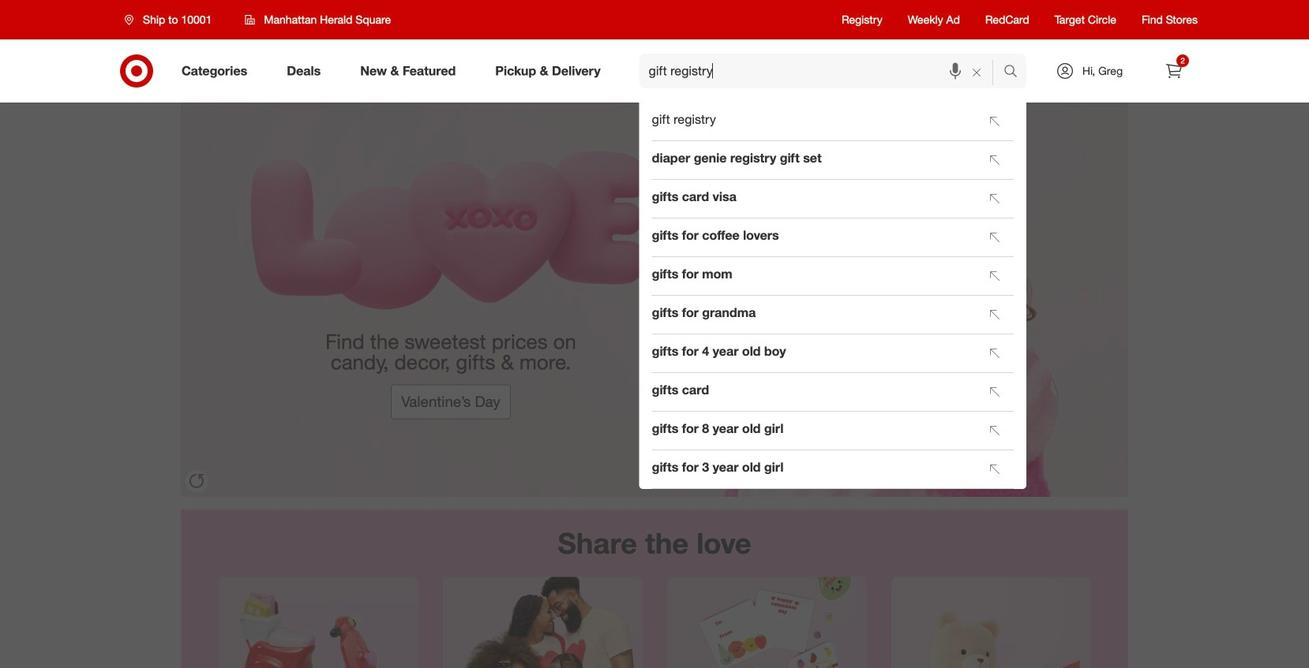 Task type: describe. For each thing, give the bounding box(es) containing it.
What can we help you find? suggestions appear below search field
[[639, 54, 1007, 88]]

love image
[[181, 103, 1128, 497]]



Task type: vqa. For each thing, say whether or not it's contained in the screenshot.
Target Black Friday image related to when you spend $100 on Disneyland Resort gift cards with
no



